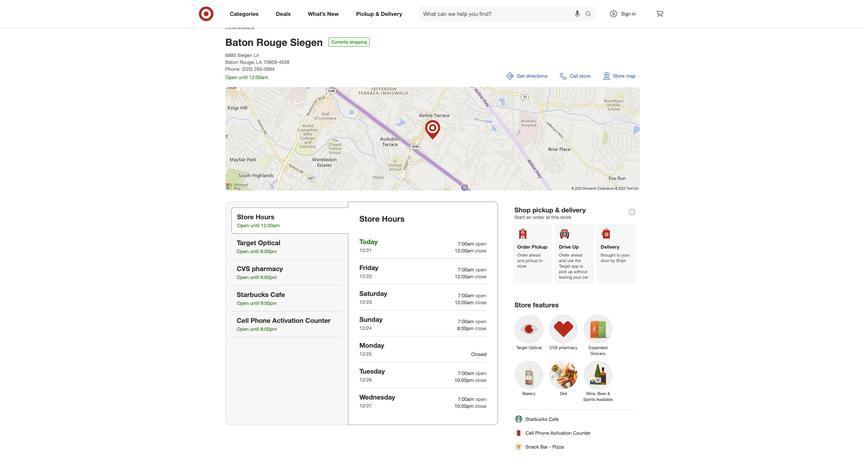 Task type: describe. For each thing, give the bounding box(es) containing it.
starbucks for starbucks cafe
[[526, 417, 548, 422]]

brought
[[601, 253, 616, 258]]

activation for cell phone activation counter open until 8:00pm
[[272, 317, 304, 325]]

open for sunday
[[476, 319, 487, 324]]

0 vertical spatial delivery
[[381, 10, 402, 17]]

saturday
[[360, 290, 388, 298]]

at
[[546, 214, 550, 220]]

what's new link
[[302, 6, 348, 21]]

closed
[[472, 351, 487, 357]]

open for wednesday
[[476, 396, 487, 402]]

directions
[[527, 73, 548, 79]]

cvs pharmacy open until 8:00pm
[[237, 265, 283, 280]]

tuesday 12/26
[[360, 367, 385, 383]]

shop
[[515, 206, 531, 214]]

open for tuesday
[[476, 370, 487, 376]]

target optical link
[[512, 312, 547, 352]]

order pickup order ahead and pickup in- store
[[518, 244, 548, 269]]

target optical open until 8:00pm
[[237, 239, 281, 254]]

12:00am inside store hours open until 12:00am
[[261, 223, 280, 229]]

12/25
[[360, 351, 372, 357]]

get directions link
[[502, 68, 552, 84]]

pickup inside order pickup order ahead and pickup in- store
[[526, 258, 538, 263]]

open inside 6885 siegen ln baton rouge, la 70809-4528 phone: (225) 293-0984 open until 12:00am
[[226, 74, 237, 80]]

grocery
[[591, 351, 606, 356]]

your inside delivery brought to your door by shipt
[[622, 253, 630, 258]]

sunday 12/24
[[360, 315, 383, 331]]

cafe for starbucks cafe
[[549, 417, 559, 422]]

cvs pharmacy link
[[547, 312, 581, 352]]

wednesday 12/27
[[360, 393, 396, 409]]

friday 12/22
[[360, 264, 379, 279]]

your inside drive up order ahead and use the target app to pick up without leaving your car
[[574, 275, 582, 280]]

deli link
[[547, 358, 581, 398]]

7:00am open 12:00am close for today
[[455, 241, 487, 254]]

starbucks cafe open until 9:00pm
[[237, 291, 285, 306]]

9:00pm
[[261, 300, 277, 306]]

8:00pm inside cell phone activation counter open until 8:00pm
[[261, 326, 277, 332]]

until for store
[[251, 223, 260, 229]]

categories
[[230, 10, 259, 17]]

70809-
[[264, 59, 279, 65]]

baton inside 6885 siegen ln baton rouge, la 70809-4528 phone: (225) 293-0984 open until 12:00am
[[226, 59, 238, 65]]

What can we help you find? suggestions appear below search field
[[419, 6, 587, 21]]

an
[[527, 214, 532, 220]]

today 12/21
[[360, 238, 378, 253]]

12:00am inside 6885 siegen ln baton rouge, la 70809-4528 phone: (225) 293-0984 open until 12:00am
[[249, 74, 268, 80]]

a
[[238, 23, 241, 30]]

store hours
[[360, 214, 405, 224]]

until inside cell phone activation counter open until 8:00pm
[[250, 326, 259, 332]]

close for sunday
[[475, 325, 487, 331]]

what's new
[[308, 10, 339, 17]]

deli
[[560, 391, 567, 396]]

7:00am for today
[[458, 241, 474, 247]]

car
[[583, 275, 589, 280]]

the
[[575, 258, 581, 263]]

monday 12/25
[[360, 341, 385, 357]]

pharmacy for cvs pharmacy open until 8:00pm
[[252, 265, 283, 273]]

7:00am for tuesday
[[458, 370, 474, 376]]

& for shop
[[556, 206, 560, 214]]

rouge,
[[240, 59, 255, 65]]

12/23
[[360, 299, 372, 305]]

until for cvs
[[250, 274, 259, 280]]

open for today
[[476, 241, 487, 247]]

snack bar - pizza
[[526, 444, 564, 450]]

7:00am open 12:00am close for friday
[[455, 267, 487, 280]]

7:00am for friday
[[458, 267, 474, 273]]

deals link
[[270, 6, 300, 21]]

12/26
[[360, 377, 372, 383]]

call store button
[[556, 68, 595, 84]]

order for drive up
[[559, 253, 570, 258]]

12:00am for today
[[455, 248, 474, 254]]

currently shopping
[[332, 39, 367, 45]]

start
[[515, 214, 525, 220]]

cvs pharmacy
[[550, 345, 578, 350]]

saturday 12/23
[[360, 290, 388, 305]]

app
[[572, 264, 579, 269]]

what's
[[308, 10, 326, 17]]

snack
[[526, 444, 539, 450]]

up
[[573, 244, 579, 250]]

12/24
[[360, 325, 372, 331]]

find a store
[[226, 23, 255, 30]]

store capabilities with hours, vertical tabs tab list
[[226, 202, 349, 425]]

phone for cell phone activation counter
[[536, 430, 550, 436]]

bakery link
[[512, 358, 547, 398]]

ahead for up
[[571, 253, 583, 258]]

available
[[597, 397, 613, 402]]

store hours open until 12:00am
[[237, 213, 280, 229]]

shopping
[[350, 39, 367, 45]]

starbucks for starbucks cafe open until 9:00pm
[[237, 291, 269, 299]]

store inside shop pickup & delivery start an order at this store
[[561, 214, 572, 220]]

use
[[568, 258, 574, 263]]

pizza
[[553, 444, 564, 450]]

7:00am open 10:00pm close for tuesday
[[455, 370, 487, 383]]

sign in link
[[604, 6, 647, 21]]

7:00am open 8:00pm close
[[458, 319, 487, 331]]

target inside drive up order ahead and use the target app to pick up without leaving your car
[[559, 264, 571, 269]]

to inside delivery brought to your door by shipt
[[617, 253, 621, 258]]

7:00am open 12:00am close for saturday
[[455, 293, 487, 305]]

wine, beer & spirits available link
[[581, 358, 616, 404]]

shipt
[[617, 258, 626, 263]]

close for friday
[[475, 274, 487, 280]]

6885 siegen ln baton rouge, la 70809-4528 phone: (225) 293-0984 open until 12:00am
[[226, 52, 290, 80]]

target for target optical
[[517, 345, 528, 350]]

6885
[[226, 52, 236, 58]]

close for saturday
[[475, 300, 487, 305]]

wednesday
[[360, 393, 396, 401]]

categories link
[[224, 6, 267, 21]]

today
[[360, 238, 378, 246]]

in-
[[539, 258, 544, 263]]

until for starbucks
[[250, 300, 259, 306]]

pick
[[559, 269, 567, 274]]

12:00am for saturday
[[455, 300, 474, 305]]

sign
[[622, 11, 631, 17]]

currently
[[332, 39, 349, 45]]

target optical
[[517, 345, 542, 350]]

pharmacy for cvs pharmacy
[[559, 345, 578, 350]]

store for store hours open until 12:00am
[[237, 213, 254, 221]]

7:00am for wednesday
[[458, 396, 474, 402]]

cell phone activation counter open until 8:00pm
[[237, 317, 331, 332]]

up
[[568, 269, 573, 274]]

7:00am open 10:00pm close for wednesday
[[455, 396, 487, 409]]

cell for cell phone activation counter open until 8:00pm
[[237, 317, 249, 325]]

get directions
[[517, 73, 548, 79]]

hours for store hours
[[382, 214, 405, 224]]

7:00am for sunday
[[458, 319, 474, 324]]

cafe for starbucks cafe open until 9:00pm
[[271, 291, 285, 299]]

activation for cell phone activation counter
[[551, 430, 572, 436]]

pickup & delivery
[[356, 10, 402, 17]]

starbucks cafe
[[526, 417, 559, 422]]

delivery
[[562, 206, 586, 214]]

1 baton from the top
[[226, 36, 254, 48]]

293-
[[254, 66, 264, 72]]



Task type: vqa. For each thing, say whether or not it's contained in the screenshot.


Task type: locate. For each thing, give the bounding box(es) containing it.
0 horizontal spatial to
[[580, 264, 584, 269]]

close for wednesday
[[475, 403, 487, 409]]

1 7:00am open 10:00pm close from the top
[[455, 370, 487, 383]]

until down starbucks cafe open until 9:00pm
[[250, 326, 259, 332]]

3 close from the top
[[475, 300, 487, 305]]

8:00pm down 9:00pm on the left bottom of page
[[261, 326, 277, 332]]

cafe inside starbucks cafe open until 9:00pm
[[271, 291, 285, 299]]

store up target optical open until 8:00pm
[[237, 213, 254, 221]]

1 7:00am open 12:00am close from the top
[[455, 241, 487, 254]]

until inside cvs pharmacy open until 8:00pm
[[250, 274, 259, 280]]

cell up snack
[[526, 430, 534, 436]]

close inside 7:00am open 8:00pm close
[[475, 325, 487, 331]]

pharmacy down target optical open until 8:00pm
[[252, 265, 283, 273]]

store inside button
[[614, 73, 625, 79]]

1 vertical spatial 7:00am open 10:00pm close
[[455, 396, 487, 409]]

6 close from the top
[[475, 403, 487, 409]]

0 vertical spatial siegen
[[290, 36, 323, 48]]

1 vertical spatial to
[[580, 264, 584, 269]]

and inside order pickup order ahead and pickup in- store
[[518, 258, 525, 263]]

new
[[327, 10, 339, 17]]

open inside cell phone activation counter open until 8:00pm
[[237, 326, 249, 332]]

0 horizontal spatial delivery
[[381, 10, 402, 17]]

optical for target optical
[[529, 345, 542, 350]]

0 horizontal spatial cell
[[237, 317, 249, 325]]

2 open from the top
[[476, 267, 487, 273]]

3 open from the top
[[476, 293, 487, 299]]

phone
[[251, 317, 271, 325], [536, 430, 550, 436]]

in
[[633, 11, 636, 17]]

store for store features
[[515, 301, 532, 309]]

and inside drive up order ahead and use the target app to pick up without leaving your car
[[559, 258, 566, 263]]

until up target optical open until 8:00pm
[[251, 223, 260, 229]]

phone for cell phone activation counter open until 8:00pm
[[251, 317, 271, 325]]

store map
[[614, 73, 636, 79]]

cafe up cell phone activation counter on the bottom of page
[[549, 417, 559, 422]]

wine, beer & spirits available
[[584, 391, 613, 402]]

1 vertical spatial cafe
[[549, 417, 559, 422]]

1 horizontal spatial counter
[[574, 430, 591, 436]]

12:00am for friday
[[455, 274, 474, 280]]

open for cvs pharmacy
[[237, 274, 249, 280]]

to inside drive up order ahead and use the target app to pick up without leaving your car
[[580, 264, 584, 269]]

1 horizontal spatial hours
[[382, 214, 405, 224]]

0 vertical spatial 7:00am open 10:00pm close
[[455, 370, 487, 383]]

2 ahead from the left
[[571, 253, 583, 258]]

2 7:00am from the top
[[458, 267, 474, 273]]

close for tuesday
[[475, 377, 487, 383]]

counter for cell phone activation counter open until 8:00pm
[[306, 317, 331, 325]]

8:00pm inside cvs pharmacy open until 8:00pm
[[261, 274, 277, 280]]

0 vertical spatial 10:00pm
[[455, 377, 474, 383]]

1 horizontal spatial optical
[[529, 345, 542, 350]]

search button
[[583, 6, 599, 23]]

2 baton from the top
[[226, 59, 238, 65]]

until for target
[[250, 249, 259, 254]]

ahead inside order pickup order ahead and pickup in- store
[[529, 253, 541, 258]]

8:00pm inside 7:00am open 8:00pm close
[[458, 325, 474, 331]]

counter for cell phone activation counter
[[574, 430, 591, 436]]

5 open from the top
[[476, 370, 487, 376]]

8:00pm up closed
[[458, 325, 474, 331]]

hours for store hours open until 12:00am
[[256, 213, 275, 221]]

0 horizontal spatial ahead
[[529, 253, 541, 258]]

1 vertical spatial delivery
[[601, 244, 620, 250]]

1 and from the left
[[518, 258, 525, 263]]

your up shipt
[[622, 253, 630, 258]]

open for saturday
[[476, 293, 487, 299]]

1 open from the top
[[476, 241, 487, 247]]

cafe
[[271, 291, 285, 299], [549, 417, 559, 422]]

1 horizontal spatial activation
[[551, 430, 572, 436]]

0 vertical spatial phone
[[251, 317, 271, 325]]

baton down 6885
[[226, 59, 238, 65]]

0 vertical spatial pharmacy
[[252, 265, 283, 273]]

2 close from the top
[[475, 274, 487, 280]]

this
[[552, 214, 559, 220]]

until inside target optical open until 8:00pm
[[250, 249, 259, 254]]

pickup inside order pickup order ahead and pickup in- store
[[532, 244, 548, 250]]

1 horizontal spatial your
[[622, 253, 630, 258]]

12/21
[[360, 247, 372, 253]]

cvs for cvs pharmacy
[[550, 345, 558, 350]]

target for target optical open until 8:00pm
[[237, 239, 256, 247]]

and for drive
[[559, 258, 566, 263]]

0 vertical spatial pickup
[[356, 10, 374, 17]]

pickup up in-
[[532, 244, 548, 250]]

10:00pm for wednesday
[[455, 403, 474, 409]]

optical left the cvs pharmacy
[[529, 345, 542, 350]]

1 horizontal spatial target
[[517, 345, 528, 350]]

drive
[[559, 244, 571, 250]]

1 vertical spatial 7:00am open 12:00am close
[[455, 267, 487, 280]]

8:00pm up starbucks cafe open until 9:00pm
[[261, 274, 277, 280]]

0 vertical spatial to
[[617, 253, 621, 258]]

hours inside store hours open until 12:00am
[[256, 213, 275, 221]]

order inside drive up order ahead and use the target app to pick up without leaving your car
[[559, 253, 570, 258]]

pickup inside pickup & delivery link
[[356, 10, 374, 17]]

shop pickup & delivery start an order at this store
[[515, 206, 586, 220]]

ahead up the
[[571, 253, 583, 258]]

get
[[517, 73, 525, 79]]

0 horizontal spatial cafe
[[271, 291, 285, 299]]

0 horizontal spatial target
[[237, 239, 256, 247]]

0 vertical spatial target
[[237, 239, 256, 247]]

optical down store hours open until 12:00am
[[258, 239, 281, 247]]

1 10:00pm from the top
[[455, 377, 474, 383]]

pharmacy inside cvs pharmacy open until 8:00pm
[[252, 265, 283, 273]]

until up cvs pharmacy open until 8:00pm
[[250, 249, 259, 254]]

2 vertical spatial &
[[608, 391, 611, 396]]

7:00am inside 7:00am open 8:00pm close
[[458, 319, 474, 324]]

& inside wine, beer & spirits available
[[608, 391, 611, 396]]

& inside shop pickup & delivery start an order at this store
[[556, 206, 560, 214]]

1 horizontal spatial cell
[[526, 430, 534, 436]]

and left in-
[[518, 258, 525, 263]]

10:00pm
[[455, 377, 474, 383], [455, 403, 474, 409]]

door
[[601, 258, 610, 263]]

1 vertical spatial &
[[556, 206, 560, 214]]

baton rouge siegen map image
[[226, 87, 640, 191]]

0 vertical spatial &
[[376, 10, 380, 17]]

ahead inside drive up order ahead and use the target app to pick up without leaving your car
[[571, 253, 583, 258]]

leaving
[[559, 275, 572, 280]]

2 horizontal spatial &
[[608, 391, 611, 396]]

find
[[226, 23, 236, 30]]

until up starbucks cafe open until 9:00pm
[[250, 274, 259, 280]]

starbucks
[[237, 291, 269, 299], [526, 417, 548, 422]]

1 vertical spatial baton
[[226, 59, 238, 65]]

1 vertical spatial pickup
[[526, 258, 538, 263]]

2 7:00am open 10:00pm close from the top
[[455, 396, 487, 409]]

0 horizontal spatial pharmacy
[[252, 265, 283, 273]]

beer
[[598, 391, 607, 396]]

baton up 6885
[[226, 36, 254, 48]]

12:00am
[[249, 74, 268, 80], [261, 223, 280, 229], [455, 248, 474, 254], [455, 274, 474, 280], [455, 300, 474, 305]]

8:00pm up cvs pharmacy open until 8:00pm
[[261, 249, 277, 254]]

pickup & delivery link
[[350, 6, 411, 21]]

pickup up shopping
[[356, 10, 374, 17]]

0 horizontal spatial and
[[518, 258, 525, 263]]

1 vertical spatial siegen
[[238, 52, 253, 58]]

call
[[570, 73, 579, 79]]

store features
[[515, 301, 559, 309]]

store left map
[[614, 73, 625, 79]]

phone:
[[226, 66, 241, 72]]

1 horizontal spatial starbucks
[[526, 417, 548, 422]]

0 horizontal spatial cvs
[[237, 265, 250, 273]]

siegen inside 6885 siegen ln baton rouge, la 70809-4528 phone: (225) 293-0984 open until 12:00am
[[238, 52, 253, 58]]

0 horizontal spatial &
[[376, 10, 380, 17]]

0 vertical spatial cvs
[[237, 265, 250, 273]]

-
[[550, 444, 552, 450]]

1 ahead from the left
[[529, 253, 541, 258]]

12/27
[[360, 403, 372, 409]]

store up today
[[360, 214, 380, 224]]

cvs for cvs pharmacy open until 8:00pm
[[237, 265, 250, 273]]

cafe up 9:00pm on the left bottom of page
[[271, 291, 285, 299]]

store left features
[[515, 301, 532, 309]]

0 vertical spatial cafe
[[271, 291, 285, 299]]

open inside starbucks cafe open until 9:00pm
[[237, 300, 249, 306]]

0 horizontal spatial optical
[[258, 239, 281, 247]]

1 horizontal spatial pickup
[[532, 244, 548, 250]]

5 7:00am from the top
[[458, 370, 474, 376]]

10:00pm for tuesday
[[455, 377, 474, 383]]

1 horizontal spatial and
[[559, 258, 566, 263]]

1 vertical spatial your
[[574, 275, 582, 280]]

target down store hours open until 12:00am
[[237, 239, 256, 247]]

1 horizontal spatial ahead
[[571, 253, 583, 258]]

8:00pm inside target optical open until 8:00pm
[[261, 249, 277, 254]]

open for friday
[[476, 267, 487, 273]]

siegen up rouge,
[[238, 52, 253, 58]]

1 horizontal spatial to
[[617, 253, 621, 258]]

1 vertical spatial phone
[[536, 430, 550, 436]]

activation up the pizza
[[551, 430, 572, 436]]

7:00am
[[458, 241, 474, 247], [458, 267, 474, 273], [458, 293, 474, 299], [458, 319, 474, 324], [458, 370, 474, 376], [458, 396, 474, 402]]

optical for target optical open until 8:00pm
[[258, 239, 281, 247]]

cell inside cell phone activation counter open until 8:00pm
[[237, 317, 249, 325]]

6 open from the top
[[476, 396, 487, 402]]

tuesday
[[360, 367, 385, 375]]

5 close from the top
[[475, 377, 487, 383]]

0 vertical spatial activation
[[272, 317, 304, 325]]

0 horizontal spatial counter
[[306, 317, 331, 325]]

sign in
[[622, 11, 636, 17]]

0 vertical spatial baton
[[226, 36, 254, 48]]

store for store hours
[[360, 214, 380, 224]]

ahead
[[529, 253, 541, 258], [571, 253, 583, 258]]

0 vertical spatial pickup
[[533, 206, 554, 214]]

siegen down what's
[[290, 36, 323, 48]]

delivery inside delivery brought to your door by shipt
[[601, 244, 620, 250]]

target up the pick
[[559, 264, 571, 269]]

&
[[376, 10, 380, 17], [556, 206, 560, 214], [608, 391, 611, 396]]

wine,
[[587, 391, 597, 396]]

7:00am for saturday
[[458, 293, 474, 299]]

& for wine,
[[608, 391, 611, 396]]

cell down starbucks cafe open until 9:00pm
[[237, 317, 249, 325]]

phone inside cell phone activation counter open until 8:00pm
[[251, 317, 271, 325]]

1 vertical spatial 10:00pm
[[455, 403, 474, 409]]

siegen
[[290, 36, 323, 48], [238, 52, 253, 58]]

pickup
[[533, 206, 554, 214], [526, 258, 538, 263]]

4 close from the top
[[475, 325, 487, 331]]

pickup inside shop pickup & delivery start an order at this store
[[533, 206, 554, 214]]

target up bakery link
[[517, 345, 528, 350]]

counter
[[306, 317, 331, 325], [574, 430, 591, 436]]

open inside target optical open until 8:00pm
[[237, 249, 249, 254]]

features
[[533, 301, 559, 309]]

open for store hours
[[237, 223, 249, 229]]

baton rouge siegen
[[226, 36, 323, 48]]

0 horizontal spatial phone
[[251, 317, 271, 325]]

2 10:00pm from the top
[[455, 403, 474, 409]]

1 horizontal spatial pharmacy
[[559, 345, 578, 350]]

8:00pm
[[261, 249, 277, 254], [261, 274, 277, 280], [458, 325, 474, 331], [261, 326, 277, 332]]

2 vertical spatial 7:00am open 12:00am close
[[455, 293, 487, 305]]

ln
[[254, 52, 259, 58]]

7:00am open 12:00am close
[[455, 241, 487, 254], [455, 267, 487, 280], [455, 293, 487, 305]]

0 vertical spatial 7:00am open 12:00am close
[[455, 241, 487, 254]]

4528
[[279, 59, 290, 65]]

2 vertical spatial target
[[517, 345, 528, 350]]

0984
[[264, 66, 275, 72]]

to up "without"
[[580, 264, 584, 269]]

until down (225)
[[239, 74, 248, 80]]

0 vertical spatial starbucks
[[237, 291, 269, 299]]

3 7:00am open 12:00am close from the top
[[455, 293, 487, 305]]

1 horizontal spatial phone
[[536, 430, 550, 436]]

1 horizontal spatial siegen
[[290, 36, 323, 48]]

open inside cvs pharmacy open until 8:00pm
[[237, 274, 249, 280]]

open
[[226, 74, 237, 80], [237, 223, 249, 229], [237, 249, 249, 254], [237, 274, 249, 280], [237, 300, 249, 306], [237, 326, 249, 332]]

without
[[574, 269, 588, 274]]

open for target optical
[[237, 249, 249, 254]]

la
[[256, 59, 262, 65]]

starbucks up cell phone activation counter on the bottom of page
[[526, 417, 548, 422]]

0 vertical spatial your
[[622, 253, 630, 258]]

1 horizontal spatial &
[[556, 206, 560, 214]]

counter inside cell phone activation counter open until 8:00pm
[[306, 317, 331, 325]]

0 horizontal spatial your
[[574, 275, 582, 280]]

starbucks up 9:00pm on the left bottom of page
[[237, 291, 269, 299]]

0 vertical spatial counter
[[306, 317, 331, 325]]

ahead up in-
[[529, 253, 541, 258]]

1 vertical spatial target
[[559, 264, 571, 269]]

order for order pickup
[[518, 253, 528, 258]]

your down "without"
[[574, 275, 582, 280]]

phone down 9:00pm on the left bottom of page
[[251, 317, 271, 325]]

and
[[518, 258, 525, 263], [559, 258, 566, 263]]

6 7:00am from the top
[[458, 396, 474, 402]]

1 vertical spatial cvs
[[550, 345, 558, 350]]

pharmacy left expanded
[[559, 345, 578, 350]]

0 horizontal spatial siegen
[[238, 52, 253, 58]]

store inside button
[[580, 73, 591, 79]]

2 7:00am open 12:00am close from the top
[[455, 267, 487, 280]]

baton
[[226, 36, 254, 48], [226, 59, 238, 65]]

1 horizontal spatial delivery
[[601, 244, 620, 250]]

store for store map
[[614, 73, 625, 79]]

2 horizontal spatial target
[[559, 264, 571, 269]]

open for starbucks cafe
[[237, 300, 249, 306]]

hours
[[256, 213, 275, 221], [382, 214, 405, 224]]

4 7:00am from the top
[[458, 319, 474, 324]]

cvs down target optical open until 8:00pm
[[237, 265, 250, 273]]

1 vertical spatial starbucks
[[526, 417, 548, 422]]

optical inside target optical open until 8:00pm
[[258, 239, 281, 247]]

1 vertical spatial pickup
[[532, 244, 548, 250]]

store inside store hours open until 12:00am
[[237, 213, 254, 221]]

sunday
[[360, 315, 383, 323]]

0 horizontal spatial activation
[[272, 317, 304, 325]]

to up shipt
[[617, 253, 621, 258]]

cell for cell phone activation counter
[[526, 430, 534, 436]]

1 vertical spatial counter
[[574, 430, 591, 436]]

1 horizontal spatial cvs
[[550, 345, 558, 350]]

and for order
[[518, 258, 525, 263]]

0 vertical spatial cell
[[237, 317, 249, 325]]

starbucks inside starbucks cafe open until 9:00pm
[[237, 291, 269, 299]]

target inside target optical open until 8:00pm
[[237, 239, 256, 247]]

order
[[518, 244, 531, 250], [518, 253, 528, 258], [559, 253, 570, 258]]

close for today
[[475, 248, 487, 254]]

3 7:00am from the top
[[458, 293, 474, 299]]

activation inside cell phone activation counter open until 8:00pm
[[272, 317, 304, 325]]

(225)
[[242, 66, 253, 72]]

until inside 6885 siegen ln baton rouge, la 70809-4528 phone: (225) 293-0984 open until 12:00am
[[239, 74, 248, 80]]

ahead for pickup
[[529, 253, 541, 258]]

bar
[[541, 444, 548, 450]]

1 horizontal spatial cafe
[[549, 417, 559, 422]]

open inside store hours open until 12:00am
[[237, 223, 249, 229]]

0 horizontal spatial starbucks
[[237, 291, 269, 299]]

phone down "starbucks cafe"
[[536, 430, 550, 436]]

until left 9:00pm on the left bottom of page
[[250, 300, 259, 306]]

0 horizontal spatial pickup
[[356, 10, 374, 17]]

cvs inside cvs pharmacy open until 8:00pm
[[237, 265, 250, 273]]

until inside starbucks cafe open until 9:00pm
[[250, 300, 259, 306]]

0 horizontal spatial hours
[[256, 213, 275, 221]]

0 vertical spatial optical
[[258, 239, 281, 247]]

and left use
[[559, 258, 566, 263]]

search
[[583, 11, 599, 18]]

1 vertical spatial activation
[[551, 430, 572, 436]]

until inside store hours open until 12:00am
[[251, 223, 260, 229]]

1 vertical spatial cell
[[526, 430, 534, 436]]

pickup up order
[[533, 206, 554, 214]]

1 7:00am from the top
[[458, 241, 474, 247]]

pickup
[[356, 10, 374, 17], [532, 244, 548, 250]]

1 close from the top
[[475, 248, 487, 254]]

1 vertical spatial optical
[[529, 345, 542, 350]]

by
[[611, 258, 615, 263]]

order
[[533, 214, 545, 220]]

pickup left in-
[[526, 258, 538, 263]]

1 vertical spatial pharmacy
[[559, 345, 578, 350]]

activation down 9:00pm on the left bottom of page
[[272, 317, 304, 325]]

store inside order pickup order ahead and pickup in- store
[[518, 264, 527, 269]]

deals
[[276, 10, 291, 17]]

monday
[[360, 341, 385, 349]]

open inside 7:00am open 8:00pm close
[[476, 319, 487, 324]]

4 open from the top
[[476, 319, 487, 324]]

2 and from the left
[[559, 258, 566, 263]]

store
[[614, 73, 625, 79], [237, 213, 254, 221], [360, 214, 380, 224], [515, 301, 532, 309]]

open
[[476, 241, 487, 247], [476, 267, 487, 273], [476, 293, 487, 299], [476, 319, 487, 324], [476, 370, 487, 376], [476, 396, 487, 402]]

target
[[237, 239, 256, 247], [559, 264, 571, 269], [517, 345, 528, 350]]

cvs right target optical
[[550, 345, 558, 350]]

expanded grocery link
[[581, 312, 616, 358]]



